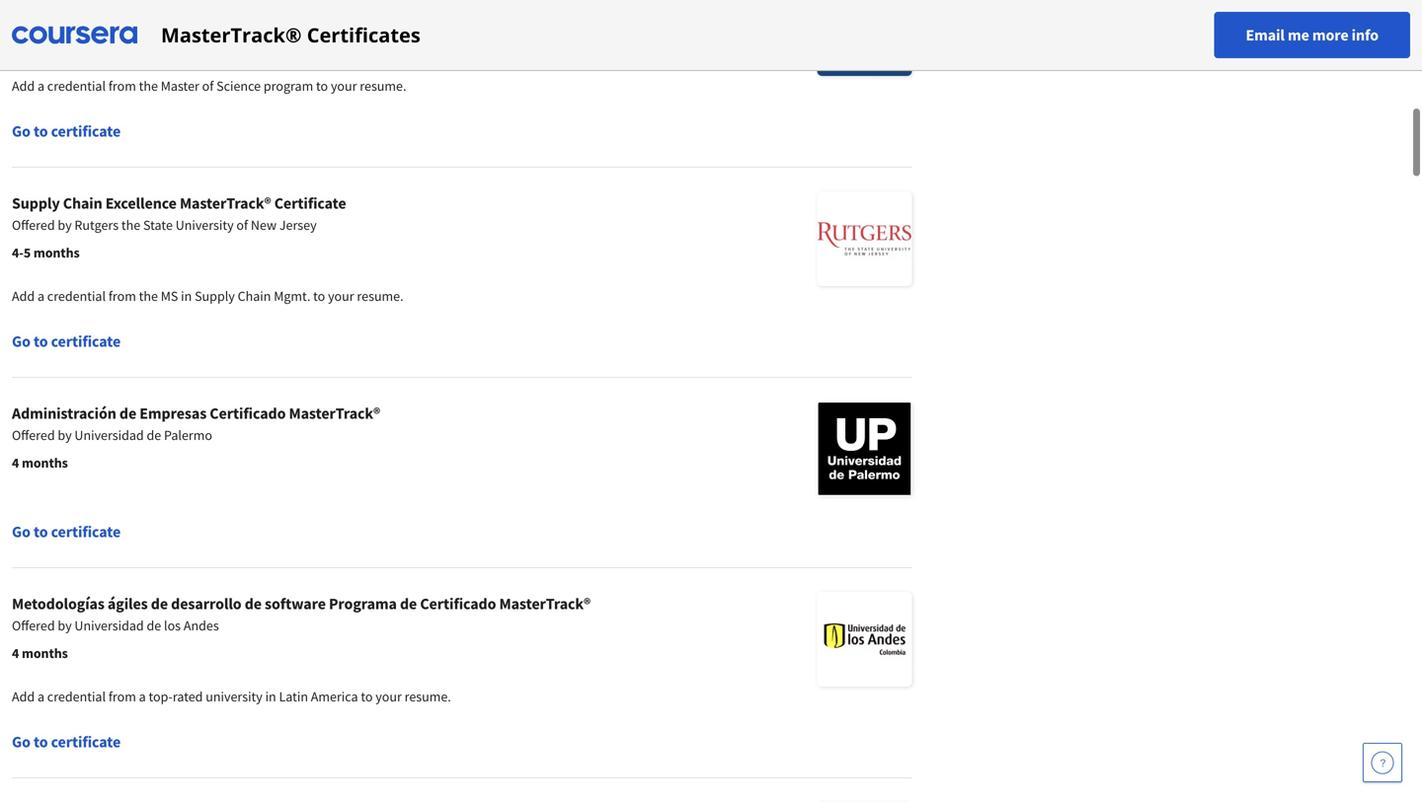 Task type: locate. For each thing, give the bounding box(es) containing it.
add a credential from the ms in supply chain mgmt. to your resume.
[[12, 287, 404, 305]]

credential for offered by university of michigan
[[47, 77, 106, 95]]

universidad inside administración de empresas certificado mastertrack® offered by universidad de palermo 4 months
[[75, 427, 144, 444]]

info
[[1352, 25, 1379, 45]]

credential left top-
[[47, 688, 106, 706]]

de down empresas
[[147, 427, 161, 444]]

a
[[37, 77, 44, 95], [37, 287, 44, 305], [37, 688, 44, 706], [139, 688, 146, 706]]

1 vertical spatial 4
[[12, 454, 19, 472]]

credential for metodologías ágiles de desarrollo de software programa de  certificado mastertrack®
[[47, 688, 106, 706]]

0 horizontal spatial university
[[75, 6, 133, 24]]

chain up rutgers
[[63, 194, 102, 213]]

2 by from the top
[[58, 216, 72, 234]]

from left 'ms'
[[108, 287, 136, 305]]

2 vertical spatial 4
[[12, 645, 19, 663]]

your
[[331, 77, 357, 95], [328, 287, 354, 305], [376, 688, 402, 706]]

the left 'ms'
[[139, 287, 158, 305]]

1 horizontal spatial university
[[176, 216, 234, 234]]

1 horizontal spatial chain
[[238, 287, 271, 305]]

0 horizontal spatial chain
[[63, 194, 102, 213]]

add for offered by university of michigan
[[12, 77, 35, 95]]

top-
[[149, 688, 173, 706]]

1 add from the top
[[12, 77, 35, 95]]

credential down rutgers
[[47, 287, 106, 305]]

2 credential from the top
[[47, 287, 106, 305]]

1 vertical spatial resume.
[[357, 287, 404, 305]]

in right 'ms'
[[181, 287, 192, 305]]

supply chain excellence mastertrack® certificate offered by rutgers the state university of new jersey 4-5 months
[[12, 194, 346, 262]]

of left new
[[236, 216, 248, 234]]

1 universidad from the top
[[75, 427, 144, 444]]

2 vertical spatial the
[[139, 287, 158, 305]]

2 from from the top
[[108, 287, 136, 305]]

by inside supply chain excellence mastertrack® certificate offered by rutgers the state university of new jersey 4-5 months
[[58, 216, 72, 234]]

andes
[[184, 617, 219, 635]]

2 horizontal spatial of
[[236, 216, 248, 234]]

chain left mgmt.
[[238, 287, 271, 305]]

supply
[[12, 194, 60, 213], [195, 287, 235, 305]]

2 offered from the top
[[12, 216, 55, 234]]

the down excellence
[[121, 216, 140, 234]]

add a credential from the master of science program to your resume.
[[12, 77, 406, 95]]

4
[[12, 34, 19, 51], [12, 454, 19, 472], [12, 645, 19, 663]]

3 credential from the top
[[47, 688, 106, 706]]

offered by university of michigan 4 months
[[12, 6, 202, 51]]

2 universidad from the top
[[75, 617, 144, 635]]

rutgers the state university of new jersey image
[[817, 192, 912, 286]]

offered
[[12, 6, 55, 24], [12, 216, 55, 234], [12, 427, 55, 444], [12, 617, 55, 635]]

university right state on the left top of the page
[[176, 216, 234, 234]]

3 4 from the top
[[12, 645, 19, 663]]

mastertrack®
[[161, 21, 302, 48], [180, 194, 271, 213], [289, 404, 380, 424], [499, 595, 591, 614]]

go to certificate for metodologías ágiles de desarrollo de software programa de  certificado mastertrack®
[[12, 733, 121, 753]]

2 vertical spatial from
[[108, 688, 136, 706]]

0 vertical spatial 4
[[12, 34, 19, 51]]

email
[[1246, 25, 1285, 45]]

metodologías
[[12, 595, 105, 614]]

your right mgmt.
[[328, 287, 354, 305]]

chain
[[63, 194, 102, 213], [238, 287, 271, 305]]

ms
[[161, 287, 178, 305]]

1 vertical spatial add
[[12, 287, 35, 305]]

more
[[1313, 25, 1349, 45]]

1 go to certificate from the top
[[12, 121, 121, 141]]

of right master
[[202, 77, 214, 95]]

4 certificate from the top
[[51, 733, 121, 753]]

supply right 'ms'
[[195, 287, 235, 305]]

3 from from the top
[[108, 688, 136, 706]]

the
[[139, 77, 158, 95], [121, 216, 140, 234], [139, 287, 158, 305]]

science
[[216, 77, 261, 95]]

3 offered from the top
[[12, 427, 55, 444]]

2 vertical spatial of
[[236, 216, 248, 234]]

0 vertical spatial from
[[108, 77, 136, 95]]

resume. down certificates
[[360, 77, 406, 95]]

1 credential from the top
[[47, 77, 106, 95]]

1 horizontal spatial certificado
[[420, 595, 496, 614]]

de
[[119, 404, 136, 424], [147, 427, 161, 444], [151, 595, 168, 614], [245, 595, 262, 614], [400, 595, 417, 614], [147, 617, 161, 635]]

from left top-
[[108, 688, 136, 706]]

2 go from the top
[[12, 332, 31, 352]]

of left "michigan" in the top left of the page
[[135, 6, 147, 24]]

1 vertical spatial credential
[[47, 287, 106, 305]]

resume.
[[360, 77, 406, 95], [357, 287, 404, 305], [405, 688, 451, 706]]

0 vertical spatial add
[[12, 77, 35, 95]]

certificate
[[51, 121, 121, 141], [51, 332, 121, 352], [51, 522, 121, 542], [51, 733, 121, 753]]

de up los
[[151, 595, 168, 614]]

1 vertical spatial certificado
[[420, 595, 496, 614]]

certificado up palermo
[[210, 404, 286, 424]]

in
[[181, 287, 192, 305], [265, 688, 276, 706]]

certificado inside administración de empresas certificado mastertrack® offered by universidad de palermo 4 months
[[210, 404, 286, 424]]

administración
[[12, 404, 116, 424]]

0 vertical spatial supply
[[12, 194, 60, 213]]

certificates
[[307, 21, 421, 48]]

1 by from the top
[[58, 6, 72, 24]]

1 vertical spatial chain
[[238, 287, 271, 305]]

3 go to certificate from the top
[[12, 522, 121, 542]]

university
[[75, 6, 133, 24], [176, 216, 234, 234]]

rutgers
[[75, 216, 119, 234]]

2 vertical spatial your
[[376, 688, 402, 706]]

to
[[316, 77, 328, 95], [34, 121, 48, 141], [313, 287, 325, 305], [34, 332, 48, 352], [34, 522, 48, 542], [361, 688, 373, 706], [34, 733, 48, 753]]

3 by from the top
[[58, 427, 72, 444]]

certificate
[[274, 194, 346, 213]]

0 vertical spatial university
[[75, 6, 133, 24]]

offered inside administración de empresas certificado mastertrack® offered by universidad de palermo 4 months
[[12, 427, 55, 444]]

credential for supply chain excellence mastertrack® certificate
[[47, 287, 106, 305]]

0 vertical spatial universidad
[[75, 427, 144, 444]]

supply up the 5
[[12, 194, 60, 213]]

0 horizontal spatial certificado
[[210, 404, 286, 424]]

0 vertical spatial chain
[[63, 194, 102, 213]]

1 vertical spatial supply
[[195, 287, 235, 305]]

a for supply chain excellence mastertrack® certificate
[[37, 287, 44, 305]]

1 from from the top
[[108, 77, 136, 95]]

2 go to certificate from the top
[[12, 332, 121, 352]]

1 horizontal spatial supply
[[195, 287, 235, 305]]

universidad down ágiles on the bottom of the page
[[75, 617, 144, 635]]

months
[[22, 34, 68, 51], [33, 244, 80, 262], [22, 454, 68, 472], [22, 645, 68, 663]]

1 vertical spatial of
[[202, 77, 214, 95]]

empresas
[[140, 404, 207, 424]]

0 horizontal spatial supply
[[12, 194, 60, 213]]

the for supply chain excellence mastertrack® certificate
[[139, 287, 158, 305]]

state
[[143, 216, 173, 234]]

offered inside supply chain excellence mastertrack® certificate offered by rutgers the state university of new jersey 4-5 months
[[12, 216, 55, 234]]

your down certificates
[[331, 77, 357, 95]]

go
[[12, 121, 31, 141], [12, 332, 31, 352], [12, 522, 31, 542], [12, 733, 31, 753]]

university left "michigan" in the top left of the page
[[75, 6, 133, 24]]

from left master
[[108, 77, 136, 95]]

from
[[108, 77, 136, 95], [108, 287, 136, 305], [108, 688, 136, 706]]

jersey
[[279, 216, 317, 234]]

certificado right programa at the left
[[420, 595, 496, 614]]

mastertrack® inside supply chain excellence mastertrack® certificate offered by rutgers the state university of new jersey 4-5 months
[[180, 194, 271, 213]]

go for supply chain excellence mastertrack® certificate
[[12, 332, 31, 352]]

1 vertical spatial in
[[265, 688, 276, 706]]

go to certificate
[[12, 121, 121, 141], [12, 332, 121, 352], [12, 522, 121, 542], [12, 733, 121, 753]]

1 vertical spatial the
[[121, 216, 140, 234]]

resume. right america
[[405, 688, 451, 706]]

5
[[24, 244, 31, 262]]

2 vertical spatial add
[[12, 688, 35, 706]]

2 add from the top
[[12, 287, 35, 305]]

chain inside supply chain excellence mastertrack® certificate offered by rutgers the state university of new jersey 4-5 months
[[63, 194, 102, 213]]

metodologías ágiles de desarrollo de software programa de  certificado mastertrack® offered by universidad de los andes 4 months
[[12, 595, 591, 663]]

4 go to certificate from the top
[[12, 733, 121, 753]]

certificado
[[210, 404, 286, 424], [420, 595, 496, 614]]

programa
[[329, 595, 397, 614]]

go for metodologías ágiles de desarrollo de software programa de  certificado mastertrack®
[[12, 733, 31, 753]]

0 vertical spatial of
[[135, 6, 147, 24]]

the left master
[[139, 77, 158, 95]]

resume. right mgmt.
[[357, 287, 404, 305]]

universidad
[[75, 427, 144, 444], [75, 617, 144, 635]]

2 vertical spatial credential
[[47, 688, 106, 706]]

ágiles
[[108, 595, 148, 614]]

2 certificate from the top
[[51, 332, 121, 352]]

1 vertical spatial universidad
[[75, 617, 144, 635]]

me
[[1288, 25, 1309, 45]]

administración de empresas certificado mastertrack® offered by universidad de palermo 4 months
[[12, 404, 380, 472]]

certificate for supply chain excellence mastertrack® certificate
[[51, 332, 121, 352]]

1 certificate from the top
[[51, 121, 121, 141]]

0 horizontal spatial in
[[181, 287, 192, 305]]

0 vertical spatial credential
[[47, 77, 106, 95]]

by inside administración de empresas certificado mastertrack® offered by universidad de palermo 4 months
[[58, 427, 72, 444]]

universidad down administración
[[75, 427, 144, 444]]

0 vertical spatial the
[[139, 77, 158, 95]]

1 4 from the top
[[12, 34, 19, 51]]

0 horizontal spatial of
[[135, 6, 147, 24]]

1 vertical spatial from
[[108, 287, 136, 305]]

program
[[264, 77, 313, 95]]

rated
[[173, 688, 203, 706]]

4 go from the top
[[12, 733, 31, 753]]

in left latin
[[265, 688, 276, 706]]

4 offered from the top
[[12, 617, 55, 635]]

0 vertical spatial certificado
[[210, 404, 286, 424]]

certificado inside metodologías ágiles de desarrollo de software programa de  certificado mastertrack® offered by universidad de los andes 4 months
[[420, 595, 496, 614]]

of inside offered by university of michigan 4 months
[[135, 6, 147, 24]]

0 vertical spatial in
[[181, 287, 192, 305]]

of inside supply chain excellence mastertrack® certificate offered by rutgers the state university of new jersey 4-5 months
[[236, 216, 248, 234]]

of
[[135, 6, 147, 24], [202, 77, 214, 95], [236, 216, 248, 234]]

1 go from the top
[[12, 121, 31, 141]]

months inside offered by university of michigan 4 months
[[22, 34, 68, 51]]

2 4 from the top
[[12, 454, 19, 472]]

credential down coursera image
[[47, 77, 106, 95]]

4 by from the top
[[58, 617, 72, 635]]

credential
[[47, 77, 106, 95], [47, 287, 106, 305], [47, 688, 106, 706]]

3 add from the top
[[12, 688, 35, 706]]

1 vertical spatial university
[[176, 216, 234, 234]]

add for metodologías ágiles de desarrollo de software programa de  certificado mastertrack®
[[12, 688, 35, 706]]

by
[[58, 6, 72, 24], [58, 216, 72, 234], [58, 427, 72, 444], [58, 617, 72, 635]]

university inside supply chain excellence mastertrack® certificate offered by rutgers the state university of new jersey 4-5 months
[[176, 216, 234, 234]]

1 offered from the top
[[12, 6, 55, 24]]

add
[[12, 77, 35, 95], [12, 287, 35, 305], [12, 688, 35, 706]]

your right america
[[376, 688, 402, 706]]



Task type: vqa. For each thing, say whether or not it's contained in the screenshot.
right Certificado
yes



Task type: describe. For each thing, give the bounding box(es) containing it.
new
[[251, 216, 277, 234]]

michigan
[[150, 6, 202, 24]]

months inside administración de empresas certificado mastertrack® offered by universidad de palermo 4 months
[[22, 454, 68, 472]]

latin
[[279, 688, 308, 706]]

the inside supply chain excellence mastertrack® certificate offered by rutgers the state university of new jersey 4-5 months
[[121, 216, 140, 234]]

3 go from the top
[[12, 522, 31, 542]]

offered inside metodologías ágiles de desarrollo de software programa de  certificado mastertrack® offered by universidad de los andes 4 months
[[12, 617, 55, 635]]

de left software
[[245, 595, 262, 614]]

2 vertical spatial resume.
[[405, 688, 451, 706]]

mastertrack® certificates
[[161, 21, 421, 48]]

0 vertical spatial your
[[331, 77, 357, 95]]

from for offered by university of michigan
[[108, 77, 136, 95]]

desarrollo
[[171, 595, 242, 614]]

months inside supply chain excellence mastertrack® certificate offered by rutgers the state university of new jersey 4-5 months
[[33, 244, 80, 262]]

certificate for offered by university of michigan
[[51, 121, 121, 141]]

excellence
[[105, 194, 177, 213]]

a for offered by university of michigan
[[37, 77, 44, 95]]

from for metodologías ágiles de desarrollo de software programa de  certificado mastertrack®
[[108, 688, 136, 706]]

software
[[265, 595, 326, 614]]

mastertrack® inside administración de empresas certificado mastertrack® offered by universidad de palermo 4 months
[[289, 404, 380, 424]]

go for offered by university of michigan
[[12, 121, 31, 141]]

4 inside offered by university of michigan 4 months
[[12, 34, 19, 51]]

the for offered by university of michigan
[[139, 77, 158, 95]]

help center image
[[1371, 752, 1395, 775]]

supply inside supply chain excellence mastertrack® certificate offered by rutgers the state university of new jersey 4-5 months
[[12, 194, 60, 213]]

add for supply chain excellence mastertrack® certificate
[[12, 287, 35, 305]]

4 inside metodologías ágiles de desarrollo de software programa de  certificado mastertrack® offered by universidad de los andes 4 months
[[12, 645, 19, 663]]

mgmt.
[[274, 287, 310, 305]]

university of michigan image
[[817, 0, 912, 76]]

0 vertical spatial resume.
[[360, 77, 406, 95]]

a for metodologías ágiles de desarrollo de software programa de  certificado mastertrack®
[[37, 688, 44, 706]]

mastertrack® inside metodologías ágiles de desarrollo de software programa de  certificado mastertrack® offered by universidad de los andes 4 months
[[499, 595, 591, 614]]

university
[[206, 688, 263, 706]]

1 horizontal spatial in
[[265, 688, 276, 706]]

3 certificate from the top
[[51, 522, 121, 542]]

months inside metodologías ágiles de desarrollo de software programa de  certificado mastertrack® offered by universidad de los andes 4 months
[[22, 645, 68, 663]]

go to certificate for supply chain excellence mastertrack® certificate
[[12, 332, 121, 352]]

palermo
[[164, 427, 212, 444]]

university inside offered by university of michigan 4 months
[[75, 6, 133, 24]]

universidad de palermo image
[[817, 402, 912, 497]]

universidad inside metodologías ágiles de desarrollo de software programa de  certificado mastertrack® offered by universidad de los andes 4 months
[[75, 617, 144, 635]]

4 inside administración de empresas certificado mastertrack® offered by universidad de palermo 4 months
[[12, 454, 19, 472]]

from for supply chain excellence mastertrack® certificate
[[108, 287, 136, 305]]

by inside offered by university of michigan 4 months
[[58, 6, 72, 24]]

de right programa at the left
[[400, 595, 417, 614]]

coursera image
[[12, 19, 137, 51]]

certificate for metodologías ágiles de desarrollo de software programa de  certificado mastertrack®
[[51, 733, 121, 753]]

go to certificate for offered by university of michigan
[[12, 121, 121, 141]]

de left empresas
[[119, 404, 136, 424]]

1 vertical spatial your
[[328, 287, 354, 305]]

1 horizontal spatial of
[[202, 77, 214, 95]]

offered inside offered by university of michigan 4 months
[[12, 6, 55, 24]]

by inside metodologías ágiles de desarrollo de software programa de  certificado mastertrack® offered by universidad de los andes 4 months
[[58, 617, 72, 635]]

los
[[164, 617, 181, 635]]

america
[[311, 688, 358, 706]]

4-
[[12, 244, 24, 262]]

de left los
[[147, 617, 161, 635]]

add a credential from a top-rated university in latin america to your resume.
[[12, 688, 451, 706]]

universidad de los andes image
[[817, 593, 912, 687]]

email me more info button
[[1214, 12, 1410, 58]]

master
[[161, 77, 199, 95]]

email me more info
[[1246, 25, 1379, 45]]



